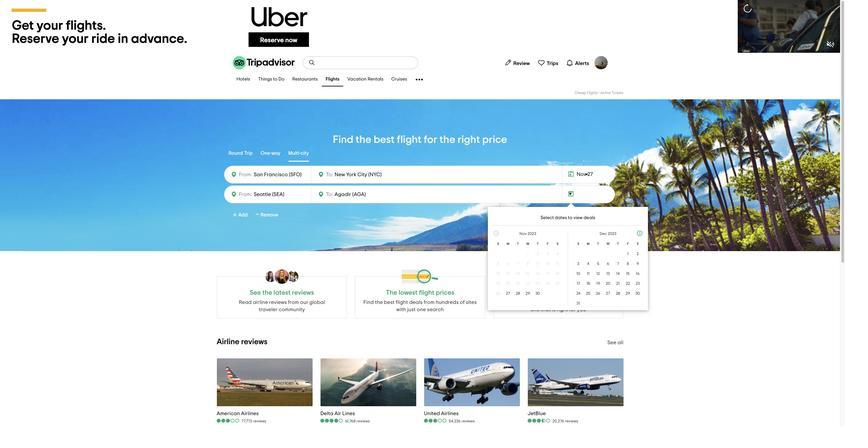 Task type: describe. For each thing, give the bounding box(es) containing it.
air
[[335, 411, 341, 416]]

one-way link
[[261, 146, 281, 162]]

From where? text field
[[252, 190, 307, 199]]

3 s from the left
[[578, 242, 580, 246]]

round
[[229, 151, 243, 156]]

30 for nov 2023
[[536, 292, 540, 296]]

lines
[[343, 411, 355, 416]]

united airlines link
[[424, 410, 475, 417]]

restaurants
[[292, 77, 318, 82]]

the inside use flyscore to compare flights, then book the one that is right for you
[[607, 300, 615, 305]]

77,772 reviews link
[[217, 419, 266, 424]]

15 for dec 2023
[[626, 272, 630, 276]]

To where? text field
[[333, 190, 394, 199]]

american airlines link
[[217, 410, 266, 417]]

54,236 reviews
[[449, 420, 475, 424]]

61,768 reviews link
[[321, 419, 370, 424]]

trips link
[[535, 56, 561, 69]]

2023 for nov 2023
[[528, 232, 536, 236]]

61,768
[[345, 420, 356, 423]]

16 for nov 2023
[[536, 272, 540, 276]]

our
[[300, 300, 308, 305]]

vacation rentals link
[[344, 73, 388, 87]]

19 for nov
[[497, 282, 500, 286]]

77,772 reviews
[[242, 420, 266, 423]]

nov for nov 27
[[577, 172, 587, 177]]

cheap flights - airline tickets
[[575, 91, 624, 95]]

flight prices
[[419, 290, 455, 296]]

3 t from the left
[[597, 242, 599, 246]]

28 for dec 2023
[[616, 292, 620, 296]]

- remove
[[256, 209, 278, 220]]

27 for dec 2023
[[606, 292, 610, 296]]

select dates to view deals
[[541, 216, 596, 220]]

12 for dec
[[597, 272, 600, 276]]

best for for
[[374, 134, 395, 145]]

the lowest flight prices
[[386, 290, 455, 296]]

29 for dec 2023
[[626, 292, 630, 296]]

9 for nov 2023
[[537, 262, 539, 266]]

5 for dec 2023
[[597, 262, 600, 266]]

3 of 5 bubbles image for united
[[424, 419, 447, 423]]

find the best flight for the right price
[[333, 134, 507, 145]]

traveler community
[[259, 307, 305, 312]]

right inside use flyscore to compare flights, then book the one that is right for you
[[557, 307, 568, 312]]

the for find the best flight for the right price
[[356, 134, 372, 145]]

see the latest reviews
[[250, 290, 314, 296]]

book
[[593, 300, 606, 305]]

view
[[574, 216, 583, 220]]

+
[[233, 211, 237, 220]]

see for see the latest reviews
[[250, 290, 261, 296]]

latest
[[274, 290, 291, 296]]

dec
[[600, 232, 607, 236]]

3 of 5 bubbles image for american
[[217, 419, 240, 423]]

delta
[[321, 411, 334, 416]]

8 for nov 2023
[[527, 262, 529, 266]]

14 for nov 2023
[[516, 272, 520, 276]]

25 for dec 2023
[[586, 292, 591, 296]]

round trip
[[229, 151, 253, 156]]

best for deals
[[384, 300, 395, 305]]

0 horizontal spatial to
[[273, 77, 278, 82]]

reviews for 61,768 reviews
[[357, 420, 370, 423]]

flights,
[[564, 300, 580, 305]]

select
[[541, 216, 554, 220]]

see all link
[[608, 340, 624, 345]]

hundreds
[[436, 300, 459, 305]]

11 for nov 2023
[[556, 262, 559, 266]]

from inside the find the best flight deals from hundreds of sites with just one search
[[424, 300, 435, 305]]

nov 2023
[[520, 232, 536, 236]]

22 for dec 2023
[[626, 282, 630, 286]]

+ add
[[233, 211, 248, 220]]

20 for dec
[[606, 282, 611, 286]]

1 horizontal spatial 27
[[588, 172, 593, 177]]

united airlines
[[424, 411, 459, 416]]

nov 27
[[577, 172, 593, 177]]

deals for flight
[[409, 300, 423, 305]]

add
[[238, 213, 248, 218]]

25 for nov 2023
[[556, 282, 560, 286]]

23 for nov 2023
[[536, 282, 540, 286]]

26 for dec 2023
[[596, 292, 601, 296]]

remove
[[261, 213, 278, 218]]

flights link
[[322, 73, 344, 87]]

0 vertical spatial right
[[458, 134, 480, 145]]

24 for dec 2023
[[577, 292, 581, 296]]

13 for dec
[[607, 272, 610, 276]]

1 horizontal spatial -
[[599, 91, 600, 95]]

find for find the best flight for the right price
[[333, 134, 354, 145]]

trips
[[547, 61, 559, 66]]

that
[[541, 307, 551, 312]]

one search
[[417, 307, 444, 312]]

m for nov 2023
[[507, 242, 510, 246]]

rentals
[[368, 77, 384, 82]]

15 for nov 2023
[[526, 272, 530, 276]]

hotels link
[[233, 73, 254, 87]]

cruises link
[[388, 73, 411, 87]]

multi-city
[[289, 151, 309, 156]]

american
[[217, 411, 240, 416]]

with
[[397, 307, 406, 312]]

see for see all
[[608, 340, 617, 345]]

global
[[310, 300, 325, 305]]

6 for dec
[[607, 262, 610, 266]]

cheap
[[575, 91, 586, 95]]

round trip link
[[229, 146, 253, 162]]

for
[[424, 134, 438, 145]]

0 vertical spatial flights
[[326, 77, 340, 82]]

airline
[[253, 300, 268, 305]]

1 for dec 2023
[[628, 252, 629, 256]]

1 vertical spatial -
[[256, 209, 259, 220]]

cruises
[[392, 77, 407, 82]]

airline reviews
[[217, 338, 268, 346]]

From where? text field
[[252, 170, 307, 179]]

then
[[581, 300, 592, 305]]

to for select dates to view deals
[[568, 216, 573, 220]]

vacation rentals
[[348, 77, 384, 82]]

just
[[407, 307, 416, 312]]

the
[[386, 290, 397, 296]]

united
[[424, 411, 440, 416]]

review link
[[502, 56, 533, 69]]

26 for nov 2023
[[496, 292, 501, 296]]

4 for dec 2023
[[588, 262, 590, 266]]

4 for nov 2023
[[557, 252, 559, 256]]

do
[[279, 77, 285, 82]]

14 for dec 2023
[[617, 272, 620, 276]]

use flyscore to compare flights, then book the one that is right for you
[[503, 300, 615, 312]]

20 for nov
[[506, 282, 511, 286]]

hotels
[[237, 77, 250, 82]]

1 vertical spatial airline
[[217, 338, 240, 346]]

one-way
[[261, 151, 281, 156]]

54,236
[[449, 420, 461, 424]]

20,276 reviews link
[[528, 419, 579, 424]]

5 for nov 2023
[[497, 262, 499, 266]]

16 for dec 2023
[[636, 272, 640, 276]]

1 t from the left
[[517, 242, 519, 246]]

city
[[301, 151, 309, 156]]

f for dec 2023
[[627, 242, 629, 246]]

2 for dec 2023
[[637, 252, 639, 256]]

review
[[514, 61, 530, 66]]

delta air lines
[[321, 411, 355, 416]]

2023 for dec 2023
[[608, 232, 617, 236]]

see all
[[608, 340, 624, 345]]

multi-
[[289, 151, 301, 156]]

jetblue
[[528, 411, 546, 416]]

77,772
[[242, 420, 252, 423]]



Task type: locate. For each thing, give the bounding box(es) containing it.
0 vertical spatial airline
[[601, 91, 611, 95]]

3 of 5 bubbles image down american
[[217, 419, 240, 423]]

20
[[506, 282, 511, 286], [606, 282, 611, 286]]

25 up compare
[[556, 282, 560, 286]]

2 5 from the left
[[597, 262, 600, 266]]

2 for nov 2023
[[537, 252, 539, 256]]

1 14 from the left
[[516, 272, 520, 276]]

american airlines
[[217, 411, 259, 416]]

29 for nov 2023
[[526, 292, 530, 296]]

1 22 from the left
[[526, 282, 530, 286]]

1 horizontal spatial nov
[[577, 172, 587, 177]]

2 to: from the top
[[326, 192, 333, 197]]

find
[[333, 134, 354, 145], [364, 300, 374, 305]]

0 horizontal spatial 7
[[517, 262, 519, 266]]

2 w from the left
[[607, 242, 610, 246]]

2 horizontal spatial 27
[[606, 292, 610, 296]]

vacation
[[348, 77, 367, 82]]

from: for from where? text field
[[239, 192, 252, 197]]

right left price
[[458, 134, 480, 145]]

trip
[[244, 151, 253, 156]]

0 vertical spatial 18
[[556, 272, 560, 276]]

1 9 from the left
[[537, 262, 539, 266]]

reviews for 77,772 reviews
[[253, 420, 266, 423]]

airlines for american airlines
[[241, 411, 259, 416]]

0 horizontal spatial 3
[[547, 252, 549, 256]]

10 for nov 2023
[[546, 262, 550, 266]]

1 s m t w t f s from the left
[[497, 242, 559, 246]]

0 horizontal spatial 15
[[526, 272, 530, 276]]

0 horizontal spatial 20
[[506, 282, 511, 286]]

0 vertical spatial nov
[[577, 172, 587, 177]]

1 vertical spatial 17
[[577, 282, 580, 286]]

24
[[546, 282, 550, 286], [577, 292, 581, 296]]

31
[[577, 302, 580, 306]]

1 12 from the left
[[497, 272, 500, 276]]

1 horizontal spatial 8
[[627, 262, 629, 266]]

22
[[526, 282, 530, 286], [626, 282, 630, 286]]

2 13 from the left
[[607, 272, 610, 276]]

find the best flight deals from hundreds of sites with just one search
[[364, 300, 477, 312]]

19 for dec
[[597, 282, 600, 286]]

0 vertical spatial 4
[[557, 252, 559, 256]]

1 horizontal spatial 9
[[637, 262, 639, 266]]

w for nov
[[527, 242, 530, 246]]

4
[[557, 252, 559, 256], [588, 262, 590, 266]]

2 3 of 5 bubbles image from the left
[[424, 419, 447, 423]]

0 horizontal spatial 25
[[556, 282, 560, 286]]

from: for from where? text box
[[239, 172, 252, 177]]

s m t w t f s down dec 2023
[[578, 242, 639, 246]]

17 up compare
[[546, 272, 550, 276]]

0 horizontal spatial w
[[527, 242, 530, 246]]

1 horizontal spatial right
[[557, 307, 568, 312]]

3 of 5 bubbles image
[[217, 419, 240, 423], [424, 419, 447, 423]]

1 horizontal spatial see
[[608, 340, 617, 345]]

0 vertical spatial 24
[[546, 282, 550, 286]]

flight left the for
[[397, 134, 422, 145]]

to
[[273, 77, 278, 82], [568, 216, 573, 220], [535, 300, 540, 305]]

2 19 from the left
[[597, 282, 600, 286]]

12 for nov
[[497, 272, 500, 276]]

flight for for
[[397, 134, 422, 145]]

1 15 from the left
[[526, 272, 530, 276]]

0 vertical spatial flyscore
[[546, 290, 571, 296]]

3 for nov 2023
[[547, 252, 549, 256]]

0 horizontal spatial from
[[288, 300, 299, 305]]

way
[[272, 151, 281, 156]]

3 of 5 bubbles image down united at the right bottom of page
[[424, 419, 447, 423]]

0 horizontal spatial 8
[[527, 262, 529, 266]]

flights right "cheap" at the right of page
[[587, 91, 598, 95]]

use
[[503, 300, 511, 305]]

the inside the find the best flight deals from hundreds of sites with just one search
[[375, 300, 383, 305]]

1 vertical spatial best
[[384, 300, 395, 305]]

1 from from the left
[[288, 300, 299, 305]]

2 30 from the left
[[636, 292, 640, 296]]

0 horizontal spatial 6
[[507, 262, 509, 266]]

0 vertical spatial 10
[[546, 262, 550, 266]]

1 s from the left
[[497, 242, 499, 246]]

18 for nov 2023
[[556, 272, 560, 276]]

the for find the best flight deals from hundreds of sites with just one search
[[375, 300, 383, 305]]

2 airlines from the left
[[441, 411, 459, 416]]

23 for dec 2023
[[636, 282, 640, 286]]

alerts link
[[564, 56, 592, 69]]

0 vertical spatial flight
[[397, 134, 422, 145]]

17 for dec 2023
[[577, 282, 580, 286]]

alerts
[[575, 61, 589, 66]]

w for dec
[[607, 242, 610, 246]]

nov
[[577, 172, 587, 177], [520, 232, 527, 236]]

0 vertical spatial to:
[[326, 172, 333, 177]]

2
[[537, 252, 539, 256], [637, 252, 639, 256]]

1 vertical spatial to:
[[326, 192, 333, 197]]

dec 2023
[[600, 232, 617, 236]]

1 horizontal spatial airlines
[[441, 411, 459, 416]]

0 vertical spatial 25
[[556, 282, 560, 286]]

flyscore inside use flyscore to compare flights, then book the one that is right for you
[[513, 300, 534, 305]]

1 m from the left
[[507, 242, 510, 246]]

search image
[[309, 59, 315, 66]]

2 8 from the left
[[627, 262, 629, 266]]

3 of 5 bubbles image inside 54,236 reviews link
[[424, 419, 447, 423]]

1 horizontal spatial 3 of 5 bubbles image
[[424, 419, 447, 423]]

things to do link
[[254, 73, 288, 87]]

0 horizontal spatial 3 of 5 bubbles image
[[217, 419, 240, 423]]

1 19 from the left
[[497, 282, 500, 286]]

1 horizontal spatial 5
[[597, 262, 600, 266]]

1 5 from the left
[[497, 262, 499, 266]]

2023 down economy
[[528, 232, 536, 236]]

17 up 31 at the bottom right
[[577, 282, 580, 286]]

2 2023 from the left
[[608, 232, 617, 236]]

9 for dec 2023
[[637, 262, 639, 266]]

18 up compare
[[556, 272, 560, 276]]

w down dec 2023
[[607, 242, 610, 246]]

economy
[[519, 213, 541, 219]]

2 12 from the left
[[597, 272, 600, 276]]

1 20 from the left
[[506, 282, 511, 286]]

1 16 from the left
[[536, 272, 540, 276]]

1 horizontal spatial 16
[[636, 272, 640, 276]]

multi-city link
[[289, 146, 309, 162]]

best
[[374, 134, 395, 145], [384, 300, 395, 305]]

To where? text field
[[333, 170, 394, 179]]

0 horizontal spatial m
[[507, 242, 510, 246]]

one
[[531, 307, 540, 312]]

54,236 reviews link
[[424, 419, 475, 424]]

jetblue link
[[528, 410, 579, 417]]

0 vertical spatial find
[[333, 134, 354, 145]]

0 vertical spatial best
[[374, 134, 395, 145]]

compare
[[541, 300, 563, 305]]

airlines up 77,772
[[241, 411, 259, 416]]

1 w from the left
[[527, 242, 530, 246]]

2 23 from the left
[[636, 282, 640, 286]]

1 vertical spatial find
[[364, 300, 374, 305]]

reviews inside 'read airline reviews from our global traveler community'
[[269, 300, 287, 305]]

1 vertical spatial 25
[[586, 292, 591, 296]]

5
[[497, 262, 499, 266], [597, 262, 600, 266]]

1 horizontal spatial 20
[[606, 282, 611, 286]]

s
[[497, 242, 499, 246], [557, 242, 559, 246], [578, 242, 580, 246], [637, 242, 639, 246]]

1 21 from the left
[[516, 282, 520, 286]]

1 horizontal spatial flights
[[587, 91, 598, 95]]

1 horizontal spatial 26
[[596, 292, 601, 296]]

s m t w t f s for nov
[[497, 242, 559, 246]]

0 horizontal spatial airlines
[[241, 411, 259, 416]]

3 for dec 2023
[[578, 262, 580, 266]]

1 7 from the left
[[517, 262, 519, 266]]

from left our at bottom
[[288, 300, 299, 305]]

1 30 from the left
[[536, 292, 540, 296]]

1 horizontal spatial 19
[[597, 282, 600, 286]]

2 1 from the left
[[628, 252, 629, 256]]

restaurants link
[[288, 73, 322, 87]]

profile picture image
[[595, 56, 608, 69]]

21 for nov 2023
[[516, 282, 520, 286]]

2 22 from the left
[[626, 282, 630, 286]]

find for find the best flight deals from hundreds of sites with just one search
[[364, 300, 374, 305]]

7 for nov 2023
[[517, 262, 519, 266]]

flyscore up one
[[513, 300, 534, 305]]

deals up just
[[409, 300, 423, 305]]

13 for nov
[[507, 272, 510, 276]]

to inside use flyscore to compare flights, then book the one that is right for you
[[535, 300, 540, 305]]

2 s m t w t f s from the left
[[578, 242, 639, 246]]

1 horizontal spatial 12
[[597, 272, 600, 276]]

1 horizontal spatial 17
[[577, 282, 580, 286]]

1 horizontal spatial 3
[[578, 262, 580, 266]]

s m t w t f s
[[497, 242, 559, 246], [578, 242, 639, 246]]

0 vertical spatial 11
[[556, 262, 559, 266]]

1 to: from the top
[[326, 172, 333, 177]]

0 horizontal spatial 5
[[497, 262, 499, 266]]

2 2 from the left
[[637, 252, 639, 256]]

1 3 of 5 bubbles image from the left
[[217, 419, 240, 423]]

22 for nov 2023
[[526, 282, 530, 286]]

to up one
[[535, 300, 540, 305]]

0 horizontal spatial airline
[[217, 338, 240, 346]]

0 horizontal spatial 13
[[507, 272, 510, 276]]

see up airline
[[250, 290, 261, 296]]

delta air lines link
[[321, 410, 370, 417]]

1 horizontal spatial 21
[[617, 282, 620, 286]]

1 vertical spatial 11
[[587, 272, 590, 276]]

airlines for united airlines
[[441, 411, 459, 416]]

0 horizontal spatial 12
[[497, 272, 500, 276]]

lowest
[[399, 290, 418, 296]]

2 from: from the top
[[239, 192, 252, 197]]

is
[[552, 307, 556, 312]]

reviews for airline reviews
[[241, 338, 268, 346]]

see
[[250, 290, 261, 296], [608, 340, 617, 345]]

8 for dec 2023
[[627, 262, 629, 266]]

things
[[258, 77, 272, 82]]

w
[[527, 242, 530, 246], [607, 242, 610, 246]]

1 28 from the left
[[516, 292, 520, 296]]

6
[[507, 262, 509, 266], [607, 262, 610, 266]]

7 for dec 2023
[[617, 262, 619, 266]]

25 up then
[[586, 292, 591, 296]]

2 from from the left
[[424, 300, 435, 305]]

1 8 from the left
[[527, 262, 529, 266]]

24 up 31 at the bottom right
[[577, 292, 581, 296]]

deals right view at right
[[584, 216, 596, 220]]

2 14 from the left
[[617, 272, 620, 276]]

w down nov 2023
[[527, 242, 530, 246]]

1 horizontal spatial 24
[[577, 292, 581, 296]]

all
[[618, 340, 624, 345]]

m
[[507, 242, 510, 246], [587, 242, 590, 246]]

3 of 5 bubbles image inside the 77,772 reviews link
[[217, 419, 240, 423]]

1 horizontal spatial flyscore
[[546, 290, 571, 296]]

2 7 from the left
[[617, 262, 619, 266]]

deals
[[584, 216, 596, 220], [409, 300, 423, 305]]

find inside the find the best flight deals from hundreds of sites with just one search
[[364, 300, 374, 305]]

18 for dec 2023
[[587, 282, 590, 286]]

0 horizontal spatial 22
[[526, 282, 530, 286]]

1
[[527, 252, 529, 256], [628, 252, 629, 256]]

0 vertical spatial deals
[[584, 216, 596, 220]]

dates
[[555, 216, 567, 220]]

2 6 from the left
[[607, 262, 610, 266]]

2 26 from the left
[[596, 292, 601, 296]]

3
[[547, 252, 549, 256], [578, 262, 580, 266]]

1 f from the left
[[547, 242, 549, 246]]

the
[[356, 134, 372, 145], [440, 134, 456, 145], [262, 290, 272, 296], [375, 300, 383, 305], [607, 300, 615, 305]]

6 for nov
[[507, 262, 509, 266]]

10
[[546, 262, 550, 266], [577, 272, 581, 276]]

reviews for 54,236 reviews
[[462, 420, 475, 424]]

2 20 from the left
[[606, 282, 611, 286]]

1 23 from the left
[[536, 282, 540, 286]]

s m t w t f s for dec
[[578, 242, 639, 246]]

m for dec 2023
[[587, 242, 590, 246]]

to: for to where? text field
[[326, 172, 333, 177]]

0 horizontal spatial 24
[[546, 282, 550, 286]]

reviews for 20,276 reviews
[[565, 420, 579, 424]]

21
[[516, 282, 520, 286], [617, 282, 620, 286]]

1 horizontal spatial m
[[587, 242, 590, 246]]

flights
[[326, 77, 340, 82], [587, 91, 598, 95]]

airline reviews link
[[217, 338, 268, 346]]

reviews
[[292, 290, 314, 296], [269, 300, 287, 305], [241, 338, 268, 346], [357, 420, 370, 423], [253, 420, 266, 423], [462, 420, 475, 424], [565, 420, 579, 424]]

1 horizontal spatial f
[[627, 242, 629, 246]]

1 vertical spatial 24
[[577, 292, 581, 296]]

2 s from the left
[[557, 242, 559, 246]]

1 horizontal spatial 30
[[636, 292, 640, 296]]

read airline reviews from our global traveler community
[[239, 300, 325, 312]]

0 horizontal spatial 2
[[537, 252, 539, 256]]

flyscore up compare
[[546, 290, 571, 296]]

price
[[483, 134, 507, 145]]

1 vertical spatial 3
[[578, 262, 580, 266]]

0 horizontal spatial nov
[[520, 232, 527, 236]]

1 horizontal spatial to
[[535, 300, 540, 305]]

1 from: from the top
[[239, 172, 252, 177]]

0 horizontal spatial flyscore
[[513, 300, 534, 305]]

20,276
[[553, 420, 564, 424]]

1 vertical spatial 4
[[588, 262, 590, 266]]

1 horizontal spatial 13
[[607, 272, 610, 276]]

flight inside the find the best flight deals from hundreds of sites with just one search
[[396, 300, 408, 305]]

2 21 from the left
[[617, 282, 620, 286]]

0 horizontal spatial 19
[[497, 282, 500, 286]]

2 29 from the left
[[626, 292, 630, 296]]

1 vertical spatial 18
[[587, 282, 590, 286]]

1 horizontal spatial 22
[[626, 282, 630, 286]]

1 29 from the left
[[526, 292, 530, 296]]

10 for dec 2023
[[577, 272, 581, 276]]

tripadvisor image
[[233, 56, 295, 69]]

17 for nov 2023
[[546, 272, 550, 276]]

1 6 from the left
[[507, 262, 509, 266]]

sites
[[466, 300, 477, 305]]

1 vertical spatial flyscore
[[513, 300, 534, 305]]

24 up compare
[[546, 282, 550, 286]]

deals inside the find the best flight deals from hundreds of sites with just one search
[[409, 300, 423, 305]]

27 for nov 2023
[[506, 292, 510, 296]]

right right is
[[557, 307, 568, 312]]

2 15 from the left
[[626, 272, 630, 276]]

2 m from the left
[[587, 242, 590, 246]]

0 vertical spatial -
[[599, 91, 600, 95]]

11
[[556, 262, 559, 266], [587, 272, 590, 276]]

for you
[[570, 307, 586, 312]]

None search field
[[303, 57, 418, 69]]

0 vertical spatial 17
[[546, 272, 550, 276]]

2 16 from the left
[[636, 272, 640, 276]]

1 horizontal spatial 29
[[626, 292, 630, 296]]

2 28 from the left
[[616, 292, 620, 296]]

19
[[497, 282, 500, 286], [597, 282, 600, 286]]

18 up then
[[587, 282, 590, 286]]

1 horizontal spatial 14
[[617, 272, 620, 276]]

to: for to where? text box
[[326, 192, 333, 197]]

1 vertical spatial from:
[[239, 192, 252, 197]]

- left remove
[[256, 209, 259, 220]]

2 9 from the left
[[637, 262, 639, 266]]

1 vertical spatial right
[[557, 307, 568, 312]]

from up one search
[[424, 300, 435, 305]]

2023 right 'dec'
[[608, 232, 617, 236]]

see left all
[[608, 340, 617, 345]]

28
[[516, 292, 520, 296], [616, 292, 620, 296]]

1 horizontal spatial 7
[[617, 262, 619, 266]]

to for use flyscore to compare flights, then book the one that is right for you
[[535, 300, 540, 305]]

1 for nov 2023
[[527, 252, 529, 256]]

s m t w t f s down nov 2023
[[497, 242, 559, 246]]

1 vertical spatial to
[[568, 216, 573, 220]]

17
[[546, 272, 550, 276], [577, 282, 580, 286]]

the for see the latest reviews
[[262, 290, 272, 296]]

0 horizontal spatial 11
[[556, 262, 559, 266]]

- left tickets
[[599, 91, 600, 95]]

things to do
[[258, 77, 285, 82]]

1 13 from the left
[[507, 272, 510, 276]]

1 horizontal spatial airline
[[601, 91, 611, 95]]

0 horizontal spatial 16
[[536, 272, 540, 276]]

30 for dec 2023
[[636, 292, 640, 296]]

1 horizontal spatial 28
[[616, 292, 620, 296]]

2 f from the left
[[627, 242, 629, 246]]

4 t from the left
[[617, 242, 619, 246]]

1 horizontal spatial 25
[[586, 292, 591, 296]]

-
[[599, 91, 600, 95], [256, 209, 259, 220]]

3.5 of 5 bubbles image
[[528, 419, 551, 423]]

21 for dec 2023
[[617, 282, 620, 286]]

from inside 'read airline reviews from our global traveler community'
[[288, 300, 299, 305]]

from: up add
[[239, 192, 252, 197]]

nov for nov 2023
[[520, 232, 527, 236]]

to left view at right
[[568, 216, 573, 220]]

one-
[[261, 151, 272, 156]]

0 vertical spatial to
[[273, 77, 278, 82]]

4 of 5 bubbles image
[[321, 419, 344, 423]]

1 horizontal spatial 6
[[607, 262, 610, 266]]

14
[[516, 272, 520, 276], [617, 272, 620, 276]]

of
[[460, 300, 465, 305]]

1 26 from the left
[[496, 292, 501, 296]]

f for nov 2023
[[547, 242, 549, 246]]

0 horizontal spatial right
[[458, 134, 480, 145]]

20,276 reviews
[[553, 420, 579, 424]]

to left do
[[273, 77, 278, 82]]

1 1 from the left
[[527, 252, 529, 256]]

0 horizontal spatial -
[[256, 209, 259, 220]]

4 s from the left
[[637, 242, 639, 246]]

flights left vacation
[[326, 77, 340, 82]]

flight for deals
[[396, 300, 408, 305]]

1 2023 from the left
[[528, 232, 536, 236]]

30
[[536, 292, 540, 296], [636, 292, 640, 296]]

27
[[588, 172, 593, 177], [506, 292, 510, 296], [606, 292, 610, 296]]

0 horizontal spatial 18
[[556, 272, 560, 276]]

28 for nov 2023
[[516, 292, 520, 296]]

airlines up 54,236 reviews link
[[441, 411, 459, 416]]

deals for view
[[584, 216, 596, 220]]

1 vertical spatial see
[[608, 340, 617, 345]]

1 2 from the left
[[537, 252, 539, 256]]

61,768 reviews
[[345, 420, 370, 423]]

1 horizontal spatial deals
[[584, 216, 596, 220]]

1 airlines from the left
[[241, 411, 259, 416]]

1 horizontal spatial s m t w t f s
[[578, 242, 639, 246]]

0 horizontal spatial 29
[[526, 292, 530, 296]]

advertisement region
[[0, 0, 841, 53]]

flight up the with
[[396, 300, 408, 305]]

11 for dec 2023
[[587, 272, 590, 276]]

24 for nov 2023
[[546, 282, 550, 286]]

2 t from the left
[[537, 242, 539, 246]]

best inside the find the best flight deals from hundreds of sites with just one search
[[384, 300, 395, 305]]

from: down 'round trip' link
[[239, 172, 252, 177]]



Task type: vqa. For each thing, say whether or not it's contained in the screenshot.
Things to Do
yes



